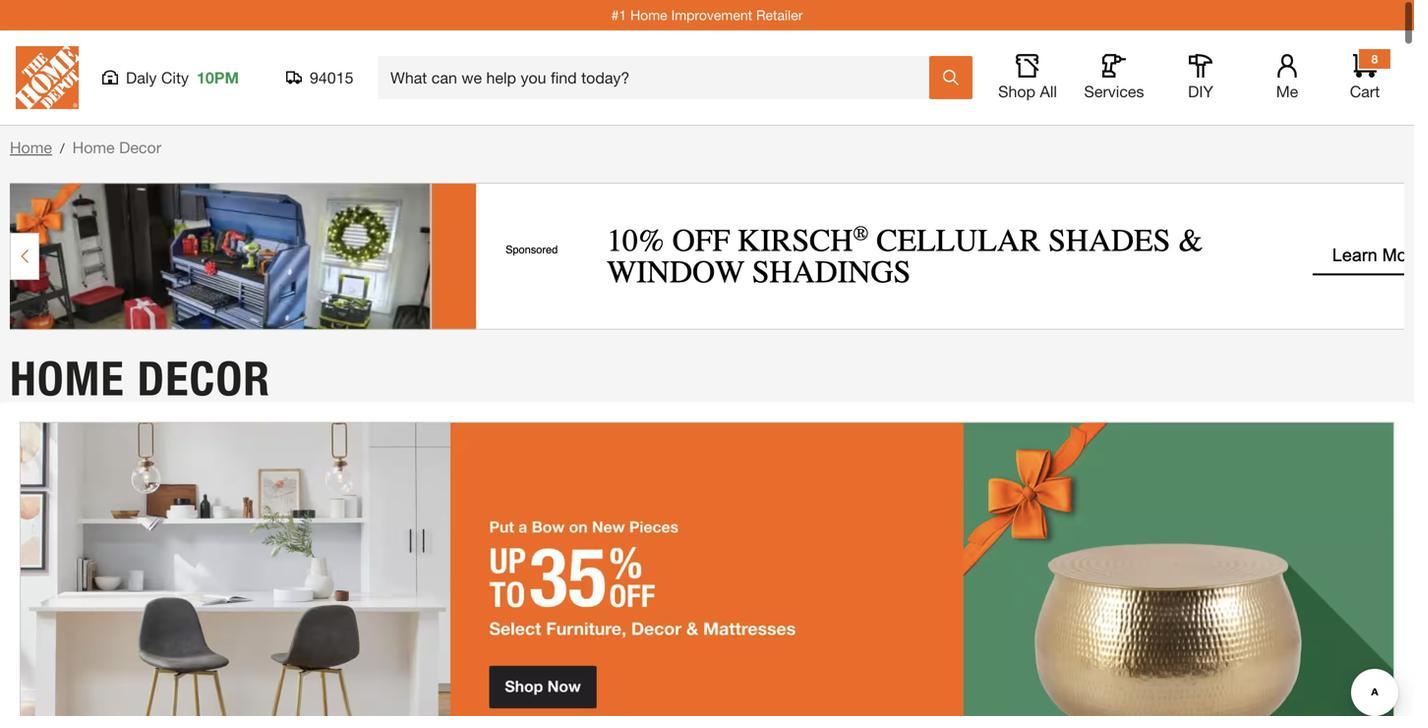 Task type: vqa. For each thing, say whether or not it's contained in the screenshot.
x
no



Task type: locate. For each thing, give the bounding box(es) containing it.
/
[[60, 140, 65, 156]]

me
[[1276, 82, 1298, 101]]

home / home decor
[[10, 138, 161, 157]]

#1
[[611, 7, 627, 23]]

up to 35% off image
[[20, 422, 1394, 717]]

What can we help you find today? search field
[[390, 57, 928, 98]]

all
[[1040, 82, 1057, 101]]

decor
[[119, 138, 161, 157], [137, 350, 271, 407]]

services
[[1084, 82, 1144, 101]]

home
[[630, 7, 667, 23], [10, 138, 52, 157], [72, 138, 115, 157], [10, 350, 125, 407]]

daly city 10pm
[[126, 68, 239, 87]]

cart 8
[[1350, 52, 1380, 101]]

shop
[[998, 82, 1036, 101]]

94015
[[310, 68, 354, 87]]

shop all
[[998, 82, 1057, 101]]



Task type: describe. For each thing, give the bounding box(es) containing it.
shop all button
[[996, 54, 1059, 101]]

improvement
[[671, 7, 752, 23]]

diy button
[[1169, 54, 1232, 101]]

services button
[[1083, 54, 1146, 101]]

8
[[1372, 52, 1378, 66]]

94015 button
[[286, 68, 354, 88]]

cart
[[1350, 82, 1380, 101]]

#1 home improvement retailer
[[611, 7, 803, 23]]

city
[[161, 68, 189, 87]]

10pm
[[197, 68, 239, 87]]

the home depot logo image
[[16, 46, 79, 109]]

daly
[[126, 68, 157, 87]]

home link
[[10, 138, 52, 157]]

diy
[[1188, 82, 1213, 101]]

retailer
[[756, 7, 803, 23]]

0 vertical spatial decor
[[119, 138, 161, 157]]

me button
[[1256, 54, 1319, 101]]

home decor
[[10, 350, 271, 407]]

1 vertical spatial decor
[[137, 350, 271, 407]]



